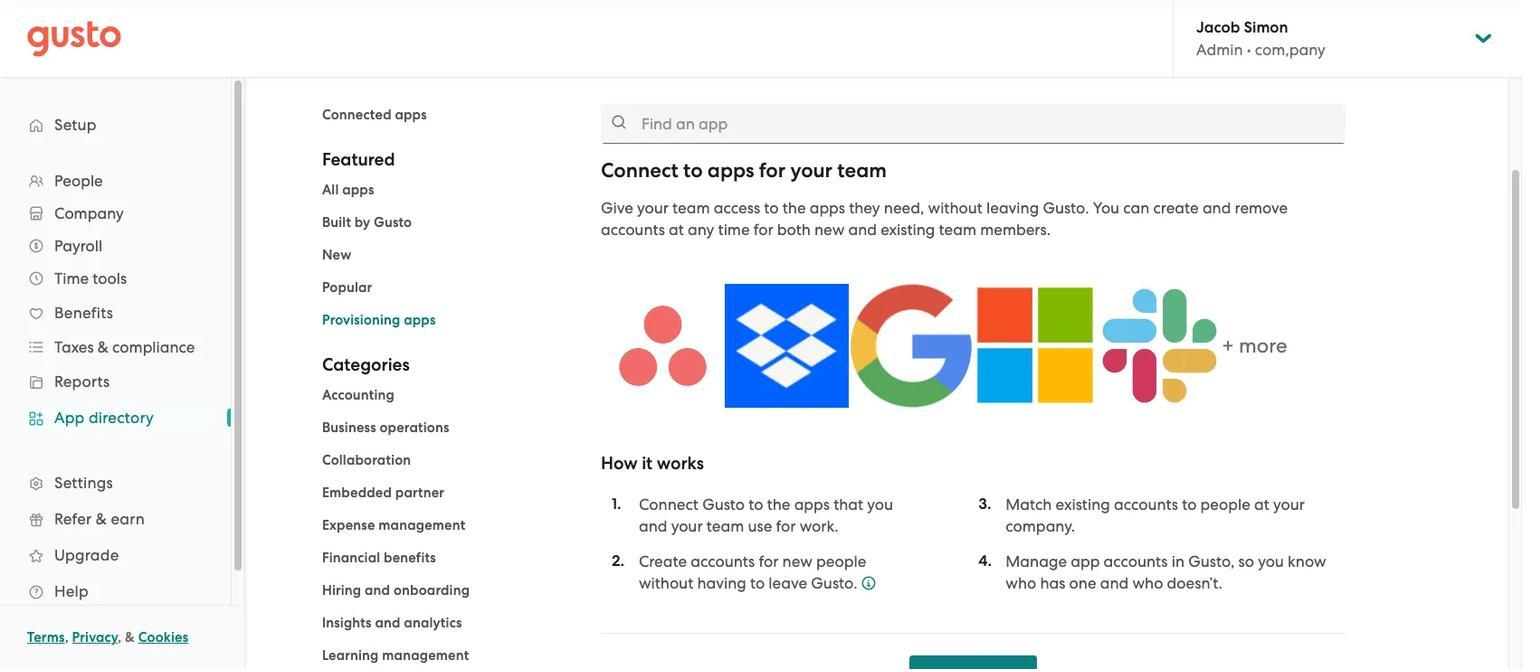 Task type: describe. For each thing, give the bounding box(es) containing it.
help
[[54, 583, 89, 601]]

create accounts for new people without having to leave gusto.
[[639, 553, 866, 593]]

use
[[748, 518, 772, 536]]

built by gusto
[[322, 215, 412, 231]]

financial benefits
[[322, 550, 436, 567]]

business operations
[[322, 420, 449, 436]]

leaving
[[987, 199, 1039, 217]]

more
[[1239, 334, 1288, 359]]

+
[[1222, 334, 1234, 359]]

to up any on the top
[[683, 158, 703, 183]]

connected
[[322, 107, 392, 123]]

business operations link
[[322, 420, 449, 436]]

the inside connect gusto to the apps that you and your team use for work.
[[767, 496, 791, 514]]

2 who from the left
[[1133, 575, 1163, 593]]

accounts inside match existing accounts to people at your company.
[[1114, 496, 1178, 514]]

without inside give your team access to the apps they need, without leaving gusto. you can create and remove accounts at any time for both new and existing team members.
[[928, 199, 983, 217]]

and down they
[[848, 221, 877, 239]]

gusto inside connect gusto to the apps that you and your team use for work.
[[702, 496, 745, 514]]

gusto navigation element
[[0, 78, 231, 639]]

app directory link
[[18, 402, 213, 434]]

refer
[[54, 510, 92, 529]]

apps right all
[[342, 182, 374, 198]]

embedded partner link
[[322, 485, 444, 501]]

privacy link
[[72, 630, 118, 646]]

payroll
[[54, 237, 102, 255]]

company button
[[18, 197, 213, 230]]

learning management
[[322, 648, 469, 664]]

know
[[1288, 553, 1326, 571]]

privacy
[[72, 630, 118, 646]]

apps inside connect gusto to the apps that you and your team use for work.
[[794, 496, 830, 514]]

list containing match existing accounts to people at your company.
[[979, 494, 1335, 595]]

benefits
[[384, 550, 436, 567]]

insights and analytics
[[322, 615, 462, 632]]

by
[[355, 215, 370, 231]]

connect for connect to apps for your team
[[601, 158, 679, 183]]

new inside the create accounts for new people without having to leave gusto.
[[782, 553, 813, 571]]

and inside the manage app accounts in gusto, so you know who has one and who doesn't.
[[1100, 575, 1129, 593]]

time
[[718, 221, 750, 239]]

apps inside give your team access to the apps they need, without leaving gusto. you can create and remove accounts at any time for both new and existing team members.
[[810, 199, 845, 217]]

the inside give your team access to the apps they need, without leaving gusto. you can create and remove accounts at any time for both new and existing team members.
[[783, 199, 806, 217]]

gusto. inside give your team access to the apps they need, without leaving gusto. you can create and remove accounts at any time for both new and existing team members.
[[1043, 199, 1089, 217]]

learning management link
[[322, 648, 469, 664]]

analytics
[[404, 615, 462, 632]]

create
[[639, 553, 687, 571]]

reports link
[[18, 366, 213, 398]]

for inside the create accounts for new people without having to leave gusto.
[[759, 553, 779, 571]]

create
[[1154, 199, 1199, 217]]

& for earn
[[96, 510, 107, 529]]

microsoft 365 logo image
[[974, 284, 1098, 408]]

give
[[601, 199, 633, 217]]

connected apps
[[322, 107, 427, 123]]

0 horizontal spatial gusto
[[374, 215, 412, 231]]

onboarding
[[394, 583, 470, 599]]

com,pany
[[1255, 41, 1326, 59]]

app directory
[[54, 409, 154, 427]]

members.
[[980, 221, 1051, 239]]

collaboration
[[322, 453, 411, 469]]

existing inside give your team access to the apps they need, without leaving gusto. you can create and remove accounts at any time for both new and existing team members.
[[881, 221, 935, 239]]

team inside connect gusto to the apps that you and your team use for work.
[[707, 518, 744, 536]]

new link
[[322, 247, 351, 263]]

payroll button
[[18, 230, 213, 262]]

directory
[[89, 409, 154, 427]]

without inside the create accounts for new people without having to leave gusto.
[[639, 575, 693, 593]]

new
[[322, 247, 351, 263]]

categories
[[322, 355, 410, 376]]

app
[[1071, 553, 1100, 571]]

list containing people
[[0, 165, 231, 610]]

insights and analytics link
[[322, 615, 462, 632]]

2 , from the left
[[118, 630, 122, 646]]

to inside the create accounts for new people without having to leave gusto.
[[750, 575, 765, 593]]

to inside connect gusto to the apps that you and your team use for work.
[[749, 496, 763, 514]]

home image
[[27, 20, 121, 57]]

having
[[697, 575, 747, 593]]

reports
[[54, 373, 110, 391]]

to inside give your team access to the apps they need, without leaving gusto. you can create and remove accounts at any time for both new and existing team members.
[[764, 199, 779, 217]]

2 vertical spatial &
[[125, 630, 135, 646]]

people
[[54, 172, 103, 190]]

learning
[[322, 648, 379, 664]]

embedded partner
[[322, 485, 444, 501]]

taxes & compliance
[[54, 339, 195, 357]]

gusto,
[[1189, 553, 1235, 571]]

one
[[1069, 575, 1097, 593]]

and inside connect gusto to the apps that you and your team use for work.
[[639, 518, 667, 536]]

all
[[322, 182, 339, 198]]

remove
[[1235, 199, 1288, 217]]

accounting link
[[322, 387, 395, 404]]

list containing connect gusto to the apps that you and your team use for work.
[[612, 494, 924, 595]]

accounts inside the manage app accounts in gusto, so you know who has one and who doesn't.
[[1104, 553, 1168, 571]]

refer & earn
[[54, 510, 145, 529]]

benefits
[[54, 304, 113, 322]]

management for learning management
[[382, 648, 469, 664]]

you for that
[[867, 496, 893, 514]]

team up they
[[838, 158, 887, 183]]

time
[[54, 270, 89, 288]]

terms , privacy , & cookies
[[27, 630, 189, 646]]

your inside give your team access to the apps they need, without leaving gusto. you can create and remove accounts at any time for both new and existing team members.
[[637, 199, 669, 217]]

any
[[688, 221, 714, 239]]

company
[[54, 205, 124, 223]]

team left members.
[[939, 221, 977, 239]]

popular
[[322, 280, 372, 296]]

match existing accounts to people at your company.
[[1006, 496, 1305, 536]]

time tools
[[54, 270, 127, 288]]

cookies button
[[138, 627, 189, 649]]

collaboration link
[[322, 453, 411, 469]]

team up any on the top
[[673, 199, 710, 217]]

at inside match existing accounts to people at your company.
[[1254, 496, 1270, 514]]

your up both
[[791, 158, 833, 183]]

at inside give your team access to the apps they need, without leaving gusto. you can create and remove accounts at any time for both new and existing team members.
[[669, 221, 684, 239]]

connect for connect gusto to the apps that you and your team use for work.
[[639, 496, 699, 514]]

company.
[[1006, 518, 1075, 536]]



Task type: vqa. For each thing, say whether or not it's contained in the screenshot.
the people
yes



Task type: locate. For each thing, give the bounding box(es) containing it.
settings
[[54, 474, 113, 492]]

new inside give your team access to the apps they need, without leaving gusto. you can create and remove accounts at any time for both new and existing team members.
[[815, 221, 845, 239]]

to
[[683, 158, 703, 183], [764, 199, 779, 217], [749, 496, 763, 514], [1182, 496, 1197, 514], [750, 575, 765, 593]]

team left use in the bottom of the page
[[707, 518, 744, 536]]

1 horizontal spatial gusto.
[[1043, 199, 1089, 217]]

people for new
[[816, 553, 866, 571]]

you right that
[[867, 496, 893, 514]]

hiring and onboarding link
[[322, 583, 470, 599]]

0 horizontal spatial who
[[1006, 575, 1037, 593]]

for inside give your team access to the apps they need, without leaving gusto. you can create and remove accounts at any time for both new and existing team members.
[[754, 221, 774, 239]]

terms
[[27, 630, 65, 646]]

for right use in the bottom of the page
[[776, 518, 796, 536]]

all apps link
[[322, 182, 374, 198]]

partner
[[395, 485, 444, 501]]

existing inside match existing accounts to people at your company.
[[1056, 496, 1110, 514]]

0 horizontal spatial new
[[782, 553, 813, 571]]

doesn't.
[[1167, 575, 1223, 593]]

1 horizontal spatial at
[[1254, 496, 1270, 514]]

1 vertical spatial people
[[816, 553, 866, 571]]

the up both
[[783, 199, 806, 217]]

financial benefits link
[[322, 550, 436, 567]]

provisioning apps link
[[322, 312, 436, 329]]

your inside match existing accounts to people at your company.
[[1273, 496, 1305, 514]]

connect inside connect gusto to the apps that you and your team use for work.
[[639, 496, 699, 514]]

to up both
[[764, 199, 779, 217]]

people up gusto,
[[1201, 496, 1251, 514]]

& left cookies
[[125, 630, 135, 646]]

compliance
[[112, 339, 195, 357]]

& right taxes
[[98, 339, 109, 357]]

module__icon___go7vc image
[[862, 577, 877, 591]]

connect to apps for your team
[[601, 158, 887, 183]]

connect up give
[[601, 158, 679, 183]]

connected apps link
[[322, 107, 427, 123]]

setup
[[54, 116, 97, 134]]

accounting
[[322, 387, 395, 404]]

and up learning management link at bottom left
[[375, 615, 401, 632]]

connect down works on the bottom left of the page
[[639, 496, 699, 514]]

0 horizontal spatial at
[[669, 221, 684, 239]]

to up the in
[[1182, 496, 1197, 514]]

your right give
[[637, 199, 669, 217]]

provisioning apps
[[322, 312, 436, 329]]

0 horizontal spatial existing
[[881, 221, 935, 239]]

taxes
[[54, 339, 94, 357]]

earn
[[111, 510, 145, 529]]

gusto right by
[[374, 215, 412, 231]]

apps left they
[[810, 199, 845, 217]]

apps right 'provisioning'
[[404, 312, 436, 329]]

gusto. left the you
[[1043, 199, 1089, 217]]

expense management
[[322, 518, 465, 534]]

0 vertical spatial at
[[669, 221, 684, 239]]

cookies
[[138, 630, 189, 646]]

time tools button
[[18, 262, 213, 295]]

& left the "earn" at the bottom left of the page
[[96, 510, 107, 529]]

& for compliance
[[98, 339, 109, 357]]

provisioning
[[322, 312, 400, 329]]

the
[[783, 199, 806, 217], [767, 496, 791, 514]]

for right time
[[754, 221, 774, 239]]

people
[[1201, 496, 1251, 514], [816, 553, 866, 571]]

1 vertical spatial without
[[639, 575, 693, 593]]

0 horizontal spatial gusto.
[[811, 575, 858, 593]]

has
[[1040, 575, 1066, 593]]

you right so
[[1258, 553, 1284, 571]]

google workspace logo image
[[849, 284, 974, 408]]

1 horizontal spatial you
[[1258, 553, 1284, 571]]

,
[[65, 630, 69, 646], [118, 630, 122, 646]]

people button
[[18, 165, 213, 197]]

featured
[[322, 149, 395, 170]]

and down financial benefits link
[[365, 583, 390, 599]]

help link
[[18, 576, 213, 608]]

all apps
[[322, 182, 374, 198]]

expense management link
[[322, 518, 465, 534]]

management for expense management
[[379, 518, 465, 534]]

hiring and onboarding
[[322, 583, 470, 599]]

your up create
[[671, 518, 703, 536]]

0 vertical spatial gusto.
[[1043, 199, 1089, 217]]

0 vertical spatial &
[[98, 339, 109, 357]]

without right need,
[[928, 199, 983, 217]]

1 vertical spatial gusto.
[[811, 575, 858, 593]]

1 vertical spatial existing
[[1056, 496, 1110, 514]]

at
[[669, 221, 684, 239], [1254, 496, 1270, 514]]

list containing all apps
[[322, 179, 574, 331]]

it
[[642, 454, 653, 474]]

who
[[1006, 575, 1037, 593], [1133, 575, 1163, 593]]

you inside connect gusto to the apps that you and your team use for work.
[[867, 496, 893, 514]]

None search field
[[601, 104, 1346, 144]]

who down the manage
[[1006, 575, 1037, 593]]

for inside connect gusto to the apps that you and your team use for work.
[[776, 518, 796, 536]]

0 vertical spatial you
[[867, 496, 893, 514]]

0 vertical spatial people
[[1201, 496, 1251, 514]]

your
[[791, 158, 833, 183], [637, 199, 669, 217], [1273, 496, 1305, 514], [671, 518, 703, 536]]

management down partner
[[379, 518, 465, 534]]

1 vertical spatial the
[[767, 496, 791, 514]]

apps up access
[[708, 158, 754, 183]]

1 horizontal spatial people
[[1201, 496, 1251, 514]]

tools
[[93, 270, 127, 288]]

jacob
[[1197, 18, 1240, 37]]

existing up "company." at the bottom
[[1056, 496, 1110, 514]]

upgrade link
[[18, 539, 213, 572]]

1 horizontal spatial ,
[[118, 630, 122, 646]]

who left doesn't.
[[1133, 575, 1163, 593]]

need,
[[884, 199, 924, 217]]

1 vertical spatial management
[[382, 648, 469, 664]]

and up create
[[639, 518, 667, 536]]

insights
[[322, 615, 372, 632]]

embedded
[[322, 485, 392, 501]]

people inside the create accounts for new people without having to leave gusto.
[[816, 553, 866, 571]]

jacob simon admin • com,pany
[[1197, 18, 1326, 59]]

that
[[834, 496, 864, 514]]

asana logo image
[[601, 284, 725, 408]]

list
[[0, 165, 231, 610], [322, 179, 574, 331], [322, 385, 574, 670], [612, 494, 924, 595], [979, 494, 1335, 595]]

new up 'leave'
[[782, 553, 813, 571]]

people up module__icon___go7vc
[[816, 553, 866, 571]]

1 horizontal spatial new
[[815, 221, 845, 239]]

0 vertical spatial existing
[[881, 221, 935, 239]]

accounts inside the create accounts for new people without having to leave gusto.
[[691, 553, 755, 571]]

manage app accounts in gusto, so you know who has one and who doesn't.
[[1006, 553, 1326, 593]]

App Search field
[[601, 104, 1346, 144]]

for up 'leave'
[[759, 553, 779, 571]]

0 vertical spatial new
[[815, 221, 845, 239]]

built by gusto link
[[322, 215, 412, 231]]

accounts inside give your team access to the apps they need, without leaving gusto. you can create and remove accounts at any time for both new and existing team members.
[[601, 221, 665, 239]]

popular link
[[322, 280, 372, 296]]

team
[[838, 158, 887, 183], [673, 199, 710, 217], [939, 221, 977, 239], [707, 518, 744, 536]]

existing down need,
[[881, 221, 935, 239]]

can
[[1123, 199, 1150, 217]]

&
[[98, 339, 109, 357], [96, 510, 107, 529], [125, 630, 135, 646]]

1 vertical spatial connect
[[639, 496, 699, 514]]

•
[[1247, 41, 1251, 59]]

refer & earn link
[[18, 503, 213, 536]]

and right the create
[[1203, 199, 1231, 217]]

1 vertical spatial at
[[1254, 496, 1270, 514]]

people inside match existing accounts to people at your company.
[[1201, 496, 1251, 514]]

0 horizontal spatial without
[[639, 575, 693, 593]]

1 horizontal spatial gusto
[[702, 496, 745, 514]]

gusto. inside the create accounts for new people without having to leave gusto.
[[811, 575, 858, 593]]

without down create
[[639, 575, 693, 593]]

1 vertical spatial gusto
[[702, 496, 745, 514]]

taxes & compliance button
[[18, 331, 213, 364]]

to left 'leave'
[[750, 575, 765, 593]]

the up use in the bottom of the page
[[767, 496, 791, 514]]

connect gusto to the apps that you and your team use for work.
[[639, 496, 893, 536]]

you inside the manage app accounts in gusto, so you know who has one and who doesn't.
[[1258, 553, 1284, 571]]

0 vertical spatial management
[[379, 518, 465, 534]]

accounts up the in
[[1114, 496, 1178, 514]]

expense
[[322, 518, 375, 534]]

gusto down works on the bottom left of the page
[[702, 496, 745, 514]]

dropbox logo image
[[725, 284, 849, 408]]

management down analytics
[[382, 648, 469, 664]]

list containing accounting
[[322, 385, 574, 670]]

in
[[1172, 553, 1185, 571]]

apps up work.
[[794, 496, 830, 514]]

works
[[657, 454, 704, 474]]

manage
[[1006, 553, 1067, 571]]

0 horizontal spatial ,
[[65, 630, 69, 646]]

1 , from the left
[[65, 630, 69, 646]]

, left privacy
[[65, 630, 69, 646]]

1 who from the left
[[1006, 575, 1037, 593]]

terms link
[[27, 630, 65, 646]]

settings link
[[18, 467, 213, 500]]

& inside dropdown button
[[98, 339, 109, 357]]

, left cookies 'button'
[[118, 630, 122, 646]]

1 horizontal spatial who
[[1133, 575, 1163, 593]]

slack logo image
[[1098, 284, 1222, 408]]

accounts up having
[[691, 553, 755, 571]]

1 vertical spatial &
[[96, 510, 107, 529]]

0 vertical spatial connect
[[601, 158, 679, 183]]

work.
[[800, 518, 839, 536]]

accounts left the in
[[1104, 553, 1168, 571]]

0 vertical spatial gusto
[[374, 215, 412, 231]]

your up know
[[1273, 496, 1305, 514]]

business
[[322, 420, 376, 436]]

you for so
[[1258, 553, 1284, 571]]

new right both
[[815, 221, 845, 239]]

0 horizontal spatial you
[[867, 496, 893, 514]]

for up access
[[759, 158, 786, 183]]

1 horizontal spatial without
[[928, 199, 983, 217]]

people for to
[[1201, 496, 1251, 514]]

hiring
[[322, 583, 361, 599]]

setup link
[[18, 109, 213, 141]]

your inside connect gusto to the apps that you and your team use for work.
[[671, 518, 703, 536]]

+ more
[[1222, 334, 1288, 359]]

to up use in the bottom of the page
[[749, 496, 763, 514]]

gusto. left module__icon___go7vc
[[811, 575, 858, 593]]

benefits link
[[18, 297, 213, 329]]

how it works
[[601, 454, 704, 474]]

apps right connected
[[395, 107, 427, 123]]

0 vertical spatial without
[[928, 199, 983, 217]]

1 vertical spatial new
[[782, 553, 813, 571]]

1 vertical spatial you
[[1258, 553, 1284, 571]]

accounts down give
[[601, 221, 665, 239]]

0 horizontal spatial people
[[816, 553, 866, 571]]

and right one
[[1100, 575, 1129, 593]]

0 vertical spatial the
[[783, 199, 806, 217]]

admin
[[1197, 41, 1243, 59]]

app
[[54, 409, 85, 427]]

1 horizontal spatial existing
[[1056, 496, 1110, 514]]

to inside match existing accounts to people at your company.
[[1182, 496, 1197, 514]]



